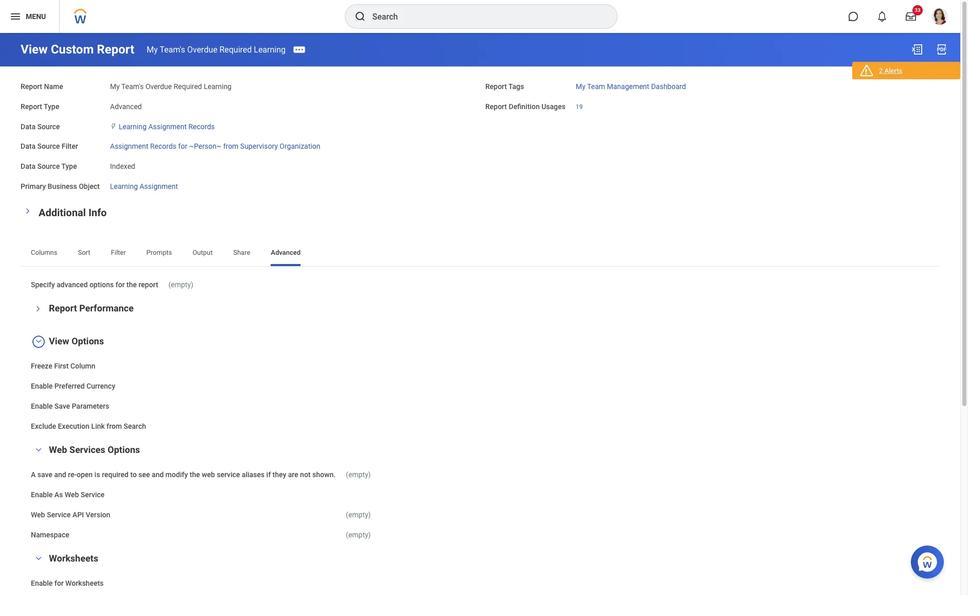 Task type: locate. For each thing, give the bounding box(es) containing it.
alerts
[[885, 67, 903, 75]]

1 data from the top
[[21, 122, 36, 131]]

report down advanced
[[49, 303, 77, 314]]

data for data source type
[[21, 162, 36, 170]]

0 vertical spatial worksheets
[[49, 553, 98, 564]]

chevron down image up freeze in the left bottom of the page
[[32, 338, 45, 345]]

chevron down image
[[35, 303, 42, 315], [32, 338, 45, 345], [32, 447, 45, 454]]

save
[[54, 402, 70, 410]]

1 vertical spatial view
[[49, 336, 69, 347]]

web services options group
[[31, 444, 930, 540]]

enable inside web services options group
[[31, 491, 53, 499]]

freeze first column
[[31, 362, 95, 370]]

data source
[[21, 122, 60, 131]]

1 horizontal spatial advanced
[[271, 248, 301, 256]]

1 vertical spatial assignment
[[110, 142, 148, 151]]

1 vertical spatial required
[[174, 82, 202, 91]]

0 horizontal spatial records
[[150, 142, 177, 151]]

my inside report name element
[[110, 82, 120, 91]]

2 vertical spatial chevron down image
[[32, 447, 45, 454]]

and
[[54, 471, 66, 479], [152, 471, 164, 479]]

report up report type
[[21, 82, 42, 91]]

1 vertical spatial data
[[21, 142, 36, 151]]

and right the see
[[152, 471, 164, 479]]

learning assignment records link
[[119, 120, 215, 131]]

2 vertical spatial for
[[54, 579, 64, 588]]

0 horizontal spatial the
[[127, 280, 137, 289]]

1 vertical spatial chevron down image
[[32, 555, 45, 562]]

1 enable from the top
[[31, 382, 53, 390]]

report name
[[21, 82, 63, 91]]

records up ~person~ on the left of page
[[189, 122, 215, 131]]

2 alerts
[[880, 67, 903, 75]]

0 vertical spatial view
[[21, 42, 48, 57]]

report down report tags
[[486, 102, 507, 111]]

if
[[267, 471, 271, 479]]

info
[[89, 206, 107, 219]]

source
[[37, 122, 60, 131], [37, 142, 60, 151], [37, 162, 60, 170]]

1 vertical spatial for
[[116, 280, 125, 289]]

from right link
[[107, 422, 122, 430]]

view options
[[49, 336, 104, 347]]

2 source from the top
[[37, 142, 60, 151]]

1 horizontal spatial overdue
[[187, 45, 218, 54]]

worksheets
[[49, 553, 98, 564], [65, 579, 104, 588]]

the
[[127, 280, 137, 289], [190, 471, 200, 479]]

chevron down image inside 'worksheets' group
[[32, 555, 45, 562]]

exclude
[[31, 422, 56, 430]]

my team's overdue required learning
[[147, 45, 286, 54], [110, 82, 232, 91]]

primary
[[21, 182, 46, 190]]

enable down worksheets button at the bottom
[[31, 579, 53, 588]]

source for filter
[[37, 142, 60, 151]]

3 source from the top
[[37, 162, 60, 170]]

chevron down image down primary at top
[[24, 205, 31, 217]]

33
[[915, 7, 921, 13]]

source up data source filter at left
[[37, 122, 60, 131]]

data down report type
[[21, 122, 36, 131]]

learning
[[254, 45, 286, 54], [204, 82, 232, 91], [119, 122, 147, 131], [110, 182, 138, 190]]

chevron down image
[[24, 205, 31, 217], [32, 555, 45, 562]]

1 horizontal spatial filter
[[111, 248, 126, 256]]

justify image
[[9, 10, 22, 23]]

0 horizontal spatial for
[[54, 579, 64, 588]]

enable for worksheets
[[31, 579, 104, 588]]

re-
[[68, 471, 77, 479]]

profile logan mcneil image
[[932, 8, 949, 27]]

web right as
[[65, 491, 79, 499]]

0 vertical spatial the
[[127, 280, 137, 289]]

options inside group
[[108, 445, 140, 455]]

view inside group
[[49, 336, 69, 347]]

0 vertical spatial overdue
[[187, 45, 218, 54]]

learning inside report name element
[[204, 82, 232, 91]]

my team management dashboard link
[[576, 80, 686, 91]]

1 horizontal spatial my
[[147, 45, 158, 54]]

enable for enable preferred currency
[[31, 382, 53, 390]]

data up primary at top
[[21, 162, 36, 170]]

my up advanced element
[[110, 82, 120, 91]]

enable down freeze in the left bottom of the page
[[31, 382, 53, 390]]

1 horizontal spatial chevron down image
[[32, 555, 45, 562]]

for inside 'worksheets' group
[[54, 579, 64, 588]]

report performance
[[49, 303, 134, 314]]

required for 'my team's overdue required learning' link
[[220, 45, 252, 54]]

tags
[[509, 82, 524, 91]]

0 vertical spatial source
[[37, 122, 60, 131]]

0 vertical spatial records
[[189, 122, 215, 131]]

chevron down image inside view options group
[[32, 338, 45, 345]]

records down learning assignment records
[[150, 142, 177, 151]]

0 horizontal spatial and
[[54, 471, 66, 479]]

web up namespace
[[31, 511, 45, 519]]

tab list containing columns
[[21, 241, 940, 266]]

0 vertical spatial my team's overdue required learning
[[147, 45, 286, 54]]

33 button
[[900, 5, 923, 28]]

for left ~person~ on the left of page
[[178, 142, 187, 151]]

tab list
[[21, 241, 940, 266]]

0 vertical spatial team's
[[160, 45, 185, 54]]

~person~
[[189, 142, 222, 151]]

definition
[[509, 102, 540, 111]]

0 horizontal spatial team's
[[121, 82, 144, 91]]

filter
[[62, 142, 78, 151], [111, 248, 126, 256]]

1 and from the left
[[54, 471, 66, 479]]

data source image
[[110, 122, 117, 131]]

0 vertical spatial type
[[44, 102, 59, 111]]

options up column
[[72, 336, 104, 347]]

enable save parameters
[[31, 402, 109, 410]]

(empty)
[[169, 280, 193, 289], [346, 471, 371, 479], [346, 511, 371, 519], [346, 531, 371, 539]]

overdue inside report name element
[[146, 82, 172, 91]]

my
[[147, 45, 158, 54], [110, 82, 120, 91], [576, 82, 586, 91]]

enable inside 'worksheets' group
[[31, 579, 53, 588]]

1 vertical spatial overdue
[[146, 82, 172, 91]]

1 horizontal spatial service
[[81, 491, 105, 499]]

enable up exclude
[[31, 402, 53, 410]]

2 vertical spatial data
[[21, 162, 36, 170]]

1 vertical spatial my team's overdue required learning
[[110, 82, 232, 91]]

freeze
[[31, 362, 52, 370]]

1 vertical spatial type
[[61, 162, 77, 170]]

team's inside report name element
[[121, 82, 144, 91]]

chevron down image inside web services options group
[[32, 447, 45, 454]]

Search Workday  search field
[[373, 5, 596, 28]]

are
[[288, 471, 298, 479]]

1 vertical spatial chevron down image
[[32, 338, 45, 345]]

for right options
[[116, 280, 125, 289]]

0 vertical spatial options
[[72, 336, 104, 347]]

view options group
[[31, 335, 930, 432]]

view custom report
[[21, 42, 134, 57]]

0 vertical spatial web
[[49, 445, 67, 455]]

0 vertical spatial chevron down image
[[24, 205, 31, 217]]

report left tags on the top of the page
[[486, 82, 507, 91]]

options
[[72, 336, 104, 347], [108, 445, 140, 455]]

service left "api"
[[47, 511, 71, 519]]

4 enable from the top
[[31, 579, 53, 588]]

web services options button
[[49, 445, 140, 455]]

filter up data source type
[[62, 142, 78, 151]]

assignment for learning assignment
[[140, 182, 178, 190]]

2 horizontal spatial my
[[576, 82, 586, 91]]

1 vertical spatial the
[[190, 471, 200, 479]]

2 alerts button
[[853, 62, 961, 81]]

overdue up report name element
[[187, 45, 218, 54]]

0 horizontal spatial overdue
[[146, 82, 172, 91]]

data
[[21, 122, 36, 131], [21, 142, 36, 151], [21, 162, 36, 170]]

advanced up data source icon
[[110, 102, 142, 111]]

custom
[[51, 42, 94, 57]]

team's up report name element
[[160, 45, 185, 54]]

prompts
[[147, 248, 172, 256]]

learning assignment link
[[110, 180, 178, 190]]

view custom report main content
[[0, 33, 961, 595]]

2 data from the top
[[21, 142, 36, 151]]

data down data source on the top
[[21, 142, 36, 151]]

a
[[31, 471, 36, 479]]

2 and from the left
[[152, 471, 164, 479]]

0 vertical spatial required
[[220, 45, 252, 54]]

chevron down image down namespace
[[32, 555, 45, 562]]

2 enable from the top
[[31, 402, 53, 410]]

report type
[[21, 102, 59, 111]]

0 vertical spatial from
[[223, 142, 239, 151]]

0 horizontal spatial my
[[110, 82, 120, 91]]

required
[[220, 45, 252, 54], [174, 82, 202, 91]]

1 horizontal spatial and
[[152, 471, 164, 479]]

1 horizontal spatial the
[[190, 471, 200, 479]]

0 vertical spatial chevron down image
[[35, 303, 42, 315]]

source down data source filter at left
[[37, 162, 60, 170]]

team's up advanced element
[[121, 82, 144, 91]]

1 horizontal spatial view
[[49, 336, 69, 347]]

for down worksheets button at the bottom
[[54, 579, 64, 588]]

worksheets button
[[49, 553, 98, 564]]

view options button
[[49, 336, 104, 347]]

type up business
[[61, 162, 77, 170]]

exclamation image
[[863, 68, 870, 75]]

3 data from the top
[[21, 162, 36, 170]]

web down exclude
[[49, 445, 67, 455]]

0 horizontal spatial service
[[47, 511, 71, 519]]

exclude execution link from search
[[31, 422, 146, 430]]

my for view custom report
[[147, 45, 158, 54]]

menu
[[26, 12, 46, 20]]

from
[[223, 142, 239, 151], [107, 422, 122, 430]]

1 horizontal spatial team's
[[160, 45, 185, 54]]

column
[[70, 362, 95, 370]]

indexed
[[110, 162, 135, 170]]

0 horizontal spatial options
[[72, 336, 104, 347]]

1 horizontal spatial from
[[223, 142, 239, 151]]

report right custom
[[97, 42, 134, 57]]

web
[[49, 445, 67, 455], [65, 491, 79, 499], [31, 511, 45, 519]]

for
[[178, 142, 187, 151], [116, 280, 125, 289], [54, 579, 64, 588]]

export to excel image
[[912, 43, 924, 56]]

1 vertical spatial team's
[[121, 82, 144, 91]]

1 vertical spatial worksheets
[[65, 579, 104, 588]]

filter right the sort
[[111, 248, 126, 256]]

they
[[273, 471, 286, 479]]

my left team
[[576, 82, 586, 91]]

1 horizontal spatial options
[[108, 445, 140, 455]]

data for data source
[[21, 122, 36, 131]]

3 enable from the top
[[31, 491, 53, 499]]

1 vertical spatial source
[[37, 142, 60, 151]]

from right ~person~ on the left of page
[[223, 142, 239, 151]]

chevron down image for additional info
[[24, 205, 31, 217]]

0 vertical spatial service
[[81, 491, 105, 499]]

1 vertical spatial filter
[[111, 248, 126, 256]]

view down menu
[[21, 42, 48, 57]]

1 horizontal spatial for
[[116, 280, 125, 289]]

view for view options
[[49, 336, 69, 347]]

chevron down image down exclude
[[32, 447, 45, 454]]

overdue
[[187, 45, 218, 54], [146, 82, 172, 91]]

0 horizontal spatial advanced
[[110, 102, 142, 111]]

options down search
[[108, 445, 140, 455]]

required
[[102, 471, 129, 479]]

0 vertical spatial assignment
[[148, 122, 187, 131]]

additional
[[39, 206, 86, 219]]

and left re-
[[54, 471, 66, 479]]

0 horizontal spatial from
[[107, 422, 122, 430]]

2 vertical spatial assignment
[[140, 182, 178, 190]]

currency
[[86, 382, 115, 390]]

service down is
[[81, 491, 105, 499]]

(empty) for version
[[346, 511, 371, 519]]

0 horizontal spatial filter
[[62, 142, 78, 151]]

required inside report name element
[[174, 82, 202, 91]]

output
[[193, 248, 213, 256]]

(empty) for for
[[169, 280, 193, 289]]

2 horizontal spatial for
[[178, 142, 187, 151]]

0 horizontal spatial view
[[21, 42, 48, 57]]

my up report name element
[[147, 45, 158, 54]]

overdue up learning assignment records link
[[146, 82, 172, 91]]

report up data source on the top
[[21, 102, 42, 111]]

1 horizontal spatial records
[[189, 122, 215, 131]]

shown.
[[313, 471, 336, 479]]

advanced right share at top left
[[271, 248, 301, 256]]

menu button
[[0, 0, 59, 33]]

records
[[189, 122, 215, 131], [150, 142, 177, 151]]

service
[[81, 491, 105, 499], [47, 511, 71, 519]]

enable
[[31, 382, 53, 390], [31, 402, 53, 410], [31, 491, 53, 499], [31, 579, 53, 588]]

advanced inside tab list
[[271, 248, 301, 256]]

the left report
[[127, 280, 137, 289]]

assignment records for ~person~ from supervisory organization
[[110, 142, 321, 151]]

worksheets up enable for worksheets
[[49, 553, 98, 564]]

1 vertical spatial from
[[107, 422, 122, 430]]

the inside web services options group
[[190, 471, 200, 479]]

enable left as
[[31, 491, 53, 499]]

1 vertical spatial records
[[150, 142, 177, 151]]

see
[[139, 471, 150, 479]]

1 vertical spatial advanced
[[271, 248, 301, 256]]

web service api version
[[31, 511, 110, 519]]

type down name
[[44, 102, 59, 111]]

view printable version (pdf) image
[[936, 43, 949, 56]]

1 horizontal spatial required
[[220, 45, 252, 54]]

1 vertical spatial options
[[108, 445, 140, 455]]

source up data source type
[[37, 142, 60, 151]]

from inside view options group
[[107, 422, 122, 430]]

2 vertical spatial web
[[31, 511, 45, 519]]

service
[[217, 471, 240, 479]]

from inside assignment records for ~person~ from supervisory organization link
[[223, 142, 239, 151]]

0 vertical spatial filter
[[62, 142, 78, 151]]

2 vertical spatial source
[[37, 162, 60, 170]]

report for report definition usages
[[486, 102, 507, 111]]

worksheets down worksheets button at the bottom
[[65, 579, 104, 588]]

0 vertical spatial data
[[21, 122, 36, 131]]

view up first
[[49, 336, 69, 347]]

0 horizontal spatial chevron down image
[[24, 205, 31, 217]]

object
[[79, 182, 100, 190]]

chevron down image down specify
[[35, 303, 42, 315]]

report name element
[[110, 76, 232, 92]]

0 vertical spatial for
[[178, 142, 187, 151]]

the left web
[[190, 471, 200, 479]]

0 horizontal spatial required
[[174, 82, 202, 91]]



Task type: vqa. For each thing, say whether or not it's contained in the screenshot.
the right *
no



Task type: describe. For each thing, give the bounding box(es) containing it.
share
[[233, 248, 250, 256]]

open
[[77, 471, 93, 479]]

preferred
[[54, 382, 85, 390]]

0 horizontal spatial type
[[44, 102, 59, 111]]

learning assignment records
[[119, 122, 215, 131]]

overdue for report name element
[[146, 82, 172, 91]]

team's for report name element
[[121, 82, 144, 91]]

search image
[[354, 10, 366, 23]]

filter inside tab list
[[111, 248, 126, 256]]

to
[[130, 471, 137, 479]]

assignment for learning assignment records
[[148, 122, 187, 131]]

aliases
[[242, 471, 265, 479]]

my team's overdue required learning link
[[147, 45, 286, 54]]

assignment records for ~person~ from supervisory organization link
[[110, 140, 321, 151]]

enable for enable as web service
[[31, 491, 53, 499]]

chevron down image for view options
[[32, 338, 45, 345]]

report for report name
[[21, 82, 42, 91]]

data source type
[[21, 162, 77, 170]]

1 horizontal spatial type
[[61, 162, 77, 170]]

team's for 'my team's overdue required learning' link
[[160, 45, 185, 54]]

required for report name element
[[174, 82, 202, 91]]

specify advanced options for the report
[[31, 280, 158, 289]]

view for view custom report
[[21, 42, 48, 57]]

additional info
[[39, 206, 107, 219]]

parameters
[[72, 402, 109, 410]]

first
[[54, 362, 69, 370]]

19
[[576, 103, 583, 111]]

name
[[44, 82, 63, 91]]

search
[[124, 422, 146, 430]]

report
[[139, 280, 158, 289]]

api
[[73, 511, 84, 519]]

data for data source filter
[[21, 142, 36, 151]]

web for service
[[31, 511, 45, 519]]

web
[[202, 471, 215, 479]]

data source filter
[[21, 142, 78, 151]]

report definition usages
[[486, 102, 566, 111]]

report tags
[[486, 82, 524, 91]]

not
[[300, 471, 311, 479]]

version
[[86, 511, 110, 519]]

enable as web service
[[31, 491, 105, 499]]

worksheets group
[[31, 553, 930, 589]]

inbox large image
[[906, 11, 917, 22]]

report for report performance
[[49, 303, 77, 314]]

1 vertical spatial web
[[65, 491, 79, 499]]

team
[[587, 82, 605, 91]]

tab list inside view custom report main content
[[21, 241, 940, 266]]

services
[[69, 445, 105, 455]]

source for type
[[37, 162, 60, 170]]

dashboard
[[652, 82, 686, 91]]

primary business object
[[21, 182, 100, 190]]

execution
[[58, 422, 90, 430]]

enable for enable for worksheets
[[31, 579, 53, 588]]

my team's overdue required learning for 'my team's overdue required learning' link
[[147, 45, 286, 54]]

organization
[[280, 142, 321, 151]]

modify
[[166, 471, 188, 479]]

usages
[[542, 102, 566, 111]]

web for services
[[49, 445, 67, 455]]

report for report tags
[[486, 82, 507, 91]]

(empty) for re-
[[346, 471, 371, 479]]

chevron down image for report performance
[[35, 303, 42, 315]]

0 vertical spatial advanced
[[110, 102, 142, 111]]

my team's overdue required learning for report name element
[[110, 82, 232, 91]]

overdue for 'my team's overdue required learning' link
[[187, 45, 218, 54]]

columns
[[31, 248, 57, 256]]

1 source from the top
[[37, 122, 60, 131]]

specify
[[31, 280, 55, 289]]

19 button
[[576, 103, 585, 111]]

additional info button
[[39, 206, 107, 219]]

link
[[91, 422, 105, 430]]

learning assignment
[[110, 182, 178, 190]]

advanced
[[57, 280, 88, 289]]

options inside group
[[72, 336, 104, 347]]

enable preferred currency
[[31, 382, 115, 390]]

notifications large image
[[878, 11, 888, 22]]

records inside assignment records for ~person~ from supervisory organization link
[[150, 142, 177, 151]]

as
[[54, 491, 63, 499]]

data source type element
[[110, 156, 135, 171]]

advanced element
[[110, 100, 142, 111]]

1 vertical spatial service
[[47, 511, 71, 519]]

business
[[48, 182, 77, 190]]

enable for enable save parameters
[[31, 402, 53, 410]]

is
[[95, 471, 100, 479]]

save
[[37, 471, 52, 479]]

supervisory
[[240, 142, 278, 151]]

management
[[607, 82, 650, 91]]

options
[[90, 280, 114, 289]]

my for report tags
[[576, 82, 586, 91]]

a save and re-open is required to see and modify the web service aliases if they are not shown.
[[31, 471, 336, 479]]

records inside learning assignment records link
[[189, 122, 215, 131]]

web services options
[[49, 445, 140, 455]]

report performance button
[[49, 303, 134, 314]]

namespace
[[31, 531, 69, 539]]

sort
[[78, 248, 90, 256]]

performance
[[79, 303, 134, 314]]

chevron down image for web services options
[[32, 447, 45, 454]]

2
[[880, 67, 883, 75]]

report for report type
[[21, 102, 42, 111]]

chevron down image for worksheets
[[32, 555, 45, 562]]

my team management dashboard
[[576, 82, 686, 91]]



